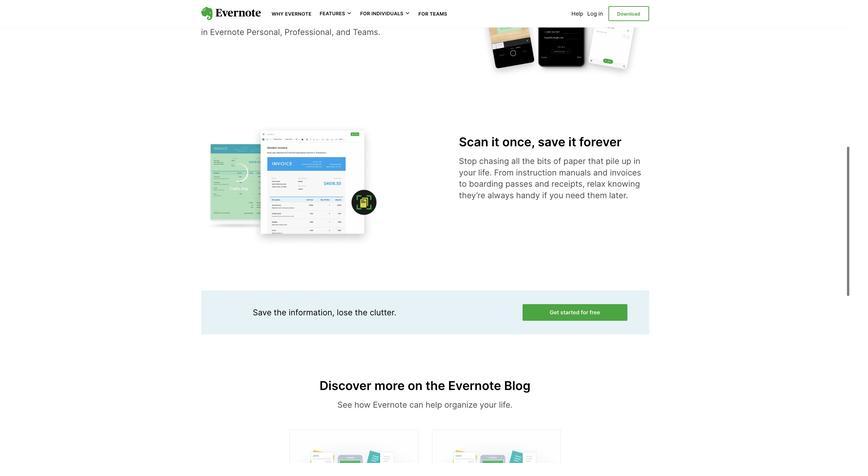 Task type: describe. For each thing, give the bounding box(es) containing it.
your inside stop chasing all the bits of paper that pile up in your life. from instruction manuals and invoices to boarding passes and receipts, relax knowing they're always handy if you need them later.
[[459, 168, 476, 178]]

snap a photo with your phone and never lose another name, phone number, or email address. create your own personal database of contacts in evernote personal, professional, and teams.
[[201, 0, 385, 37]]

the inside stop chasing all the bits of paper that pile up in your life. from instruction manuals and invoices to boarding passes and receipts, relax knowing they're always handy if you need them later.
[[523, 156, 535, 166]]

stop
[[459, 156, 477, 166]]

your up why
[[273, 0, 290, 3]]

2 it from the left
[[569, 135, 577, 150]]

for
[[582, 309, 589, 316]]

contacts
[[351, 16, 384, 26]]

scan it once, save it forever
[[459, 135, 622, 150]]

and down the features button
[[336, 27, 351, 37]]

chasing
[[480, 156, 510, 166]]

save
[[253, 308, 272, 318]]

started
[[561, 309, 580, 316]]

knowing
[[609, 179, 641, 189]]

get started for free link
[[523, 304, 628, 321]]

relax
[[588, 179, 606, 189]]

how
[[355, 400, 371, 410]]

them
[[588, 191, 608, 200]]

can
[[410, 400, 424, 410]]

help link
[[572, 10, 584, 17]]

log in
[[588, 10, 604, 17]]

in inside snap a photo with your phone and never lose another name, phone number, or email address. create your own personal database of contacts in evernote personal, professional, and teams.
[[201, 27, 208, 37]]

1 vertical spatial phone
[[259, 4, 283, 14]]

help
[[572, 10, 584, 17]]

that
[[589, 156, 604, 166]]

photo
[[230, 0, 252, 3]]

evernote scanning id cards image
[[473, 0, 650, 80]]

create
[[201, 16, 227, 26]]

need
[[566, 191, 586, 200]]

get started for free
[[550, 309, 601, 316]]

to
[[459, 179, 467, 189]]

see how evernote can help organize your life.
[[338, 400, 513, 410]]

stop chasing all the bits of paper that pile up in your life. from instruction manuals and invoices to boarding passes and receipts, relax knowing they're always handy if you need them later.
[[459, 156, 642, 200]]

download
[[618, 11, 641, 17]]

for for for teams
[[419, 11, 429, 17]]

why evernote
[[272, 11, 312, 17]]

pile
[[606, 156, 620, 166]]

log
[[588, 10, 598, 17]]

log in link
[[588, 10, 604, 17]]

another
[[201, 4, 231, 14]]

blog
[[505, 379, 531, 393]]

once,
[[503, 135, 535, 150]]

name,
[[233, 4, 257, 14]]

scan
[[459, 135, 489, 150]]

the up help
[[426, 379, 446, 393]]

later.
[[610, 191, 629, 200]]

in inside stop chasing all the bits of paper that pile up in your life. from instruction manuals and invoices to boarding passes and receipts, relax knowing they're always handy if you need them later.
[[634, 156, 641, 166]]

professional,
[[285, 27, 334, 37]]

boarding
[[470, 179, 504, 189]]

instruction
[[517, 168, 557, 178]]

1 vertical spatial lose
[[337, 308, 353, 318]]

handy
[[517, 191, 541, 200]]

database
[[303, 16, 338, 26]]

email
[[329, 4, 350, 14]]

life. inside stop chasing all the bits of paper that pile up in your life. from instruction manuals and invoices to boarding passes and receipts, relax knowing they're always handy if you need them later.
[[479, 168, 492, 178]]

paper
[[564, 156, 586, 166]]

for individuals button
[[361, 10, 411, 17]]

for teams
[[419, 11, 448, 17]]

receipts,
[[552, 179, 585, 189]]

number,
[[286, 4, 317, 14]]

own
[[249, 16, 265, 26]]

for teams link
[[419, 10, 448, 17]]

free
[[590, 309, 601, 316]]

or
[[319, 4, 327, 14]]

why
[[272, 11, 284, 17]]

more
[[375, 379, 405, 393]]

organize
[[445, 400, 478, 410]]



Task type: locate. For each thing, give the bounding box(es) containing it.
save the information, lose the clutter.
[[253, 308, 397, 318]]

phone down with
[[259, 4, 283, 14]]

0 horizontal spatial it
[[492, 135, 500, 150]]

evernote save documents online image
[[201, 124, 378, 247]]

the
[[523, 156, 535, 166], [274, 308, 287, 318], [355, 308, 368, 318], [426, 379, 446, 393]]

get
[[550, 309, 560, 316]]

the right all
[[523, 156, 535, 166]]

1 horizontal spatial in
[[599, 10, 604, 17]]

you
[[550, 191, 564, 200]]

passes
[[506, 179, 533, 189]]

and up or
[[319, 0, 334, 3]]

information,
[[289, 308, 335, 318]]

it
[[492, 135, 500, 150], [569, 135, 577, 150]]

for for for individuals
[[361, 11, 371, 16]]

they're
[[459, 191, 486, 200]]

invoices
[[611, 168, 642, 178]]

for up "teams."
[[361, 11, 371, 16]]

0 horizontal spatial for
[[361, 11, 371, 16]]

save
[[538, 135, 566, 150]]

it up paper
[[569, 135, 577, 150]]

2 vertical spatial in
[[634, 156, 641, 166]]

of right 'bits'
[[554, 156, 562, 166]]

of
[[341, 16, 349, 26], [554, 156, 562, 166]]

if
[[543, 191, 548, 200]]

the right save
[[274, 308, 287, 318]]

0 horizontal spatial life.
[[479, 168, 492, 178]]

0 vertical spatial phone
[[293, 0, 317, 3]]

for individuals
[[361, 11, 404, 16]]

always
[[488, 191, 514, 200]]

for inside "button"
[[361, 11, 371, 16]]

clutter.
[[370, 308, 397, 318]]

teams.
[[353, 27, 381, 37]]

1 horizontal spatial for
[[419, 11, 429, 17]]

1 horizontal spatial life.
[[500, 400, 513, 410]]

for left teams
[[419, 11, 429, 17]]

and
[[319, 0, 334, 3], [336, 27, 351, 37], [594, 168, 608, 178], [535, 179, 550, 189]]

0 horizontal spatial phone
[[259, 4, 283, 14]]

life. up boarding
[[479, 168, 492, 178]]

it up chasing
[[492, 135, 500, 150]]

of inside snap a photo with your phone and never lose another name, phone number, or email address. create your own personal database of contacts in evernote personal, professional, and teams.
[[341, 16, 349, 26]]

phone
[[293, 0, 317, 3], [259, 4, 283, 14]]

0 horizontal spatial in
[[201, 27, 208, 37]]

of inside stop chasing all the bits of paper that pile up in your life. from instruction manuals and invoices to boarding passes and receipts, relax knowing they're always handy if you need them later.
[[554, 156, 562, 166]]

a
[[223, 0, 228, 3]]

lose up address.
[[360, 0, 376, 3]]

and up 'relax'
[[594, 168, 608, 178]]

1 vertical spatial life.
[[500, 400, 513, 410]]

0 vertical spatial of
[[341, 16, 349, 26]]

address.
[[352, 4, 385, 14]]

in right up
[[634, 156, 641, 166]]

evernote
[[285, 11, 312, 17], [210, 27, 245, 37], [449, 379, 502, 393], [373, 400, 408, 410]]

your right organize
[[480, 400, 497, 410]]

life. down blog
[[500, 400, 513, 410]]

0 vertical spatial in
[[599, 10, 604, 17]]

your down stop
[[459, 168, 476, 178]]

lose
[[360, 0, 376, 3], [337, 308, 353, 318]]

1 vertical spatial of
[[554, 156, 562, 166]]

personal
[[267, 16, 300, 26]]

why evernote link
[[272, 10, 312, 17]]

personal,
[[247, 27, 283, 37]]

lose right 'information,'
[[337, 308, 353, 318]]

evernote logo image
[[201, 7, 261, 20]]

features
[[320, 11, 346, 16]]

see
[[338, 400, 353, 410]]

teams
[[430, 11, 448, 17]]

from
[[495, 168, 514, 178]]

1 it from the left
[[492, 135, 500, 150]]

discover more on the evernote blog
[[320, 379, 531, 393]]

discover
[[320, 379, 372, 393]]

0 horizontal spatial lose
[[337, 308, 353, 318]]

your down the name,
[[229, 16, 246, 26]]

for
[[361, 11, 371, 16], [419, 11, 429, 17]]

your
[[273, 0, 290, 3], [229, 16, 246, 26], [459, 168, 476, 178], [480, 400, 497, 410]]

never
[[336, 0, 357, 3]]

in right log
[[599, 10, 604, 17]]

forever
[[580, 135, 622, 150]]

on
[[408, 379, 423, 393]]

with
[[255, 0, 271, 3]]

1 horizontal spatial it
[[569, 135, 577, 150]]

up
[[622, 156, 632, 166]]

0 vertical spatial lose
[[360, 0, 376, 3]]

1 horizontal spatial lose
[[360, 0, 376, 3]]

individuals
[[372, 11, 404, 16]]

0 vertical spatial life.
[[479, 168, 492, 178]]

1 horizontal spatial of
[[554, 156, 562, 166]]

features button
[[320, 10, 352, 17]]

all
[[512, 156, 520, 166]]

help
[[426, 400, 443, 410]]

and up if
[[535, 179, 550, 189]]

in
[[599, 10, 604, 17], [201, 27, 208, 37], [634, 156, 641, 166]]

download link
[[609, 6, 650, 21]]

2 horizontal spatial in
[[634, 156, 641, 166]]

0 horizontal spatial of
[[341, 16, 349, 26]]

snap
[[201, 0, 221, 3]]

1 horizontal spatial phone
[[293, 0, 317, 3]]

lose inside snap a photo with your phone and never lose another name, phone number, or email address. create your own personal database of contacts in evernote personal, professional, and teams.
[[360, 0, 376, 3]]

manuals
[[560, 168, 592, 178]]

of down email on the top left of page
[[341, 16, 349, 26]]

the left clutter.
[[355, 308, 368, 318]]

1 vertical spatial in
[[201, 27, 208, 37]]

phone up number,
[[293, 0, 317, 3]]

bits
[[538, 156, 552, 166]]

in down create
[[201, 27, 208, 37]]

evernote inside snap a photo with your phone and never lose another name, phone number, or email address. create your own personal database of contacts in evernote personal, professional, and teams.
[[210, 27, 245, 37]]



Task type: vqa. For each thing, say whether or not it's contained in the screenshot.
Of
yes



